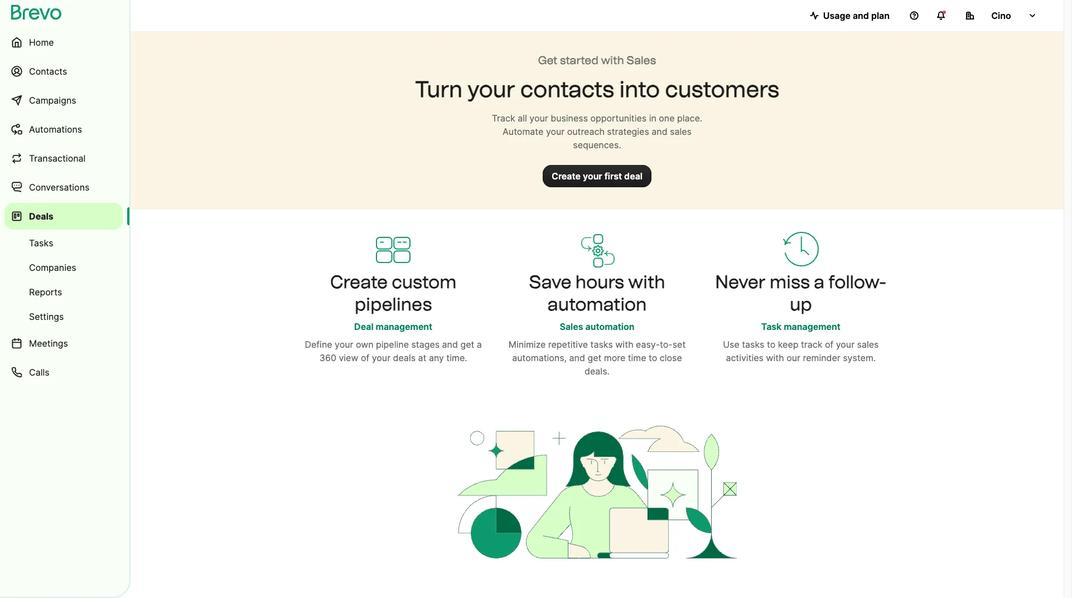 Task type: locate. For each thing, give the bounding box(es) containing it.
1 vertical spatial of
[[361, 353, 370, 364]]

easy-
[[636, 339, 660, 350]]

to left keep
[[767, 339, 776, 350]]

and inside minimize repetitive tasks with easy-to-set automations, and get more time to close deals.
[[570, 353, 585, 364]]

management up pipeline
[[376, 321, 433, 333]]

1 tasks from the left
[[591, 339, 613, 350]]

and inside define your own pipeline stages and get a 360 view of your deals at any time.
[[442, 339, 458, 350]]

1 horizontal spatial of
[[825, 339, 834, 350]]

of
[[825, 339, 834, 350], [361, 353, 370, 364]]

1 vertical spatial sales
[[858, 339, 879, 350]]

in
[[649, 113, 657, 124]]

0 vertical spatial a
[[814, 272, 825, 293]]

contacts
[[29, 66, 67, 77]]

stages
[[412, 339, 440, 350]]

your left first
[[583, 171, 603, 182]]

with left our
[[767, 353, 785, 364]]

automate
[[503, 126, 544, 137]]

into
[[620, 76, 660, 103]]

1 management from the left
[[376, 321, 433, 333]]

to down "easy-"
[[649, 353, 658, 364]]

of down the own
[[361, 353, 370, 364]]

track
[[801, 339, 823, 350]]

cino button
[[957, 4, 1046, 27]]

management for pipelines
[[376, 321, 433, 333]]

0 vertical spatial of
[[825, 339, 834, 350]]

sales
[[627, 54, 656, 67], [560, 321, 584, 333]]

0 horizontal spatial get
[[461, 339, 475, 350]]

business
[[551, 113, 588, 124]]

0 vertical spatial sales
[[627, 54, 656, 67]]

create up pipelines
[[330, 272, 388, 293]]

a left minimize
[[477, 339, 482, 350]]

usage and plan
[[824, 10, 890, 21]]

1 horizontal spatial get
[[588, 353, 602, 364]]

0 horizontal spatial of
[[361, 353, 370, 364]]

of up reminder at the right of page
[[825, 339, 834, 350]]

get
[[461, 339, 475, 350], [588, 353, 602, 364]]

your
[[468, 76, 516, 103], [530, 113, 548, 124], [546, 126, 565, 137], [583, 171, 603, 182], [335, 339, 354, 350], [836, 339, 855, 350], [372, 353, 391, 364]]

pipelines
[[355, 294, 432, 315]]

0 horizontal spatial management
[[376, 321, 433, 333]]

1 vertical spatial get
[[588, 353, 602, 364]]

up
[[790, 294, 812, 315]]

sales up the repetitive on the right bottom of page
[[560, 321, 584, 333]]

and
[[853, 10, 869, 21], [652, 126, 668, 137], [442, 339, 458, 350], [570, 353, 585, 364]]

at
[[418, 353, 427, 364]]

sales inside the use tasks to keep track of your sales activities with our reminder system.
[[858, 339, 879, 350]]

to
[[767, 339, 776, 350], [649, 353, 658, 364]]

system.
[[843, 353, 876, 364]]

1 horizontal spatial tasks
[[742, 339, 765, 350]]

activities
[[726, 353, 764, 364]]

tasks
[[29, 238, 53, 249]]

0 vertical spatial sales
[[670, 126, 692, 137]]

deal management
[[354, 321, 433, 333]]

get up the deals. at the bottom right of the page
[[588, 353, 602, 364]]

management
[[376, 321, 433, 333], [784, 321, 841, 333]]

meetings link
[[4, 330, 123, 357]]

any
[[429, 353, 444, 364]]

to inside the use tasks to keep track of your sales activities with our reminder system.
[[767, 339, 776, 350]]

0 horizontal spatial create
[[330, 272, 388, 293]]

pipeline
[[376, 339, 409, 350]]

0 horizontal spatial to
[[649, 353, 658, 364]]

close
[[660, 353, 682, 364]]

and left plan
[[853, 10, 869, 21]]

create inside button
[[552, 171, 581, 182]]

of inside define your own pipeline stages and get a 360 view of your deals at any time.
[[361, 353, 370, 364]]

1 vertical spatial sales
[[560, 321, 584, 333]]

tasks
[[591, 339, 613, 350], [742, 339, 765, 350]]

sales inside track all your business opportunities in one place. automate your outreach strategies and sales sequences.
[[670, 126, 692, 137]]

1 horizontal spatial a
[[814, 272, 825, 293]]

companies
[[29, 262, 76, 273]]

1 vertical spatial to
[[649, 353, 658, 364]]

with right hours
[[629, 272, 666, 293]]

create down sequences.
[[552, 171, 581, 182]]

task management
[[762, 321, 841, 333]]

and down the repetitive on the right bottom of page
[[570, 353, 585, 364]]

sales
[[670, 126, 692, 137], [858, 339, 879, 350]]

1 horizontal spatial to
[[767, 339, 776, 350]]

reports
[[29, 287, 62, 298]]

with up turn your contacts into customers
[[601, 54, 624, 67]]

1 horizontal spatial create
[[552, 171, 581, 182]]

create
[[552, 171, 581, 182], [330, 272, 388, 293]]

follow-
[[829, 272, 887, 293]]

your right all
[[530, 113, 548, 124]]

create for create custom pipelines
[[330, 272, 388, 293]]

outreach
[[567, 126, 605, 137]]

and down "in"
[[652, 126, 668, 137]]

1 vertical spatial create
[[330, 272, 388, 293]]

0 vertical spatial get
[[461, 339, 475, 350]]

0 horizontal spatial sales
[[670, 126, 692, 137]]

automation
[[548, 294, 647, 315], [586, 321, 635, 333]]

1 horizontal spatial sales
[[627, 54, 656, 67]]

sales automation
[[560, 321, 635, 333]]

more
[[604, 353, 626, 364]]

automation up sales automation
[[548, 294, 647, 315]]

with up more at bottom right
[[616, 339, 634, 350]]

track
[[492, 113, 516, 124]]

define your own pipeline stages and get a 360 view of your deals at any time.
[[305, 339, 482, 364]]

create inside create custom pipelines
[[330, 272, 388, 293]]

home
[[29, 37, 54, 48]]

deals
[[393, 353, 416, 364]]

1 horizontal spatial sales
[[858, 339, 879, 350]]

reminder
[[803, 353, 841, 364]]

tasks up the activities
[[742, 339, 765, 350]]

to inside minimize repetitive tasks with easy-to-set automations, and get more time to close deals.
[[649, 353, 658, 364]]

automations link
[[4, 116, 123, 143]]

0 horizontal spatial a
[[477, 339, 482, 350]]

2 management from the left
[[784, 321, 841, 333]]

automation up more at bottom right
[[586, 321, 635, 333]]

plan
[[872, 10, 890, 21]]

save hours with automation
[[529, 272, 666, 315]]

reports link
[[4, 281, 123, 304]]

miss
[[770, 272, 810, 293]]

a inside never miss a follow- up
[[814, 272, 825, 293]]

0 vertical spatial create
[[552, 171, 581, 182]]

never miss a follow- up
[[716, 272, 887, 315]]

sales down "place."
[[670, 126, 692, 137]]

0 horizontal spatial tasks
[[591, 339, 613, 350]]

with inside save hours with automation
[[629, 272, 666, 293]]

0 vertical spatial to
[[767, 339, 776, 350]]

first
[[605, 171, 622, 182]]

2 tasks from the left
[[742, 339, 765, 350]]

1 horizontal spatial management
[[784, 321, 841, 333]]

management up track at the right bottom of the page
[[784, 321, 841, 333]]

tasks down sales automation
[[591, 339, 613, 350]]

a right miss
[[814, 272, 825, 293]]

place.
[[678, 113, 703, 124]]

management for a
[[784, 321, 841, 333]]

get up time.
[[461, 339, 475, 350]]

sales up into at top right
[[627, 54, 656, 67]]

time.
[[447, 353, 467, 364]]

sales up system.
[[858, 339, 879, 350]]

a
[[814, 272, 825, 293], [477, 339, 482, 350]]

1 vertical spatial a
[[477, 339, 482, 350]]

companies link
[[4, 257, 123, 279]]

your down 'business'
[[546, 126, 565, 137]]

and up time.
[[442, 339, 458, 350]]

sequences.
[[573, 140, 622, 151]]

hours
[[576, 272, 625, 293]]

with
[[601, 54, 624, 67], [629, 272, 666, 293], [616, 339, 634, 350], [767, 353, 785, 364]]

your inside the use tasks to keep track of your sales activities with our reminder system.
[[836, 339, 855, 350]]

your up system.
[[836, 339, 855, 350]]

0 vertical spatial automation
[[548, 294, 647, 315]]

opportunities
[[591, 113, 647, 124]]

minimize
[[509, 339, 546, 350]]

0 horizontal spatial sales
[[560, 321, 584, 333]]



Task type: vqa. For each thing, say whether or not it's contained in the screenshot.
"Next activity" "POPUP BUTTON"
no



Task type: describe. For each thing, give the bounding box(es) containing it.
and inside track all your business opportunities in one place. automate your outreach strategies and sales sequences.
[[652, 126, 668, 137]]

one
[[659, 113, 675, 124]]

view
[[339, 353, 359, 364]]

create your first deal button
[[543, 165, 652, 188]]

time
[[628, 353, 647, 364]]

all
[[518, 113, 527, 124]]

home link
[[4, 29, 123, 56]]

meetings
[[29, 338, 68, 349]]

usage and plan button
[[801, 4, 899, 27]]

conversations link
[[4, 174, 123, 201]]

automations,
[[512, 353, 567, 364]]

get inside minimize repetitive tasks with easy-to-set automations, and get more time to close deals.
[[588, 353, 602, 364]]

started
[[560, 54, 599, 67]]

your up track
[[468, 76, 516, 103]]

tasks inside minimize repetitive tasks with easy-to-set automations, and get more time to close deals.
[[591, 339, 613, 350]]

turn your contacts into customers
[[415, 76, 780, 103]]

keep
[[778, 339, 799, 350]]

deals.
[[585, 366, 610, 377]]

turn
[[415, 76, 463, 103]]

to-
[[660, 339, 673, 350]]

get
[[538, 54, 558, 67]]

own
[[356, 339, 374, 350]]

create custom pipelines
[[330, 272, 457, 315]]

deal
[[354, 321, 374, 333]]

set
[[673, 339, 686, 350]]

use tasks to keep track of your sales activities with our reminder system.
[[723, 339, 879, 364]]

transactional
[[29, 153, 86, 164]]

transactional link
[[4, 145, 123, 172]]

campaigns
[[29, 95, 76, 106]]

strategies
[[607, 126, 649, 137]]

settings
[[29, 311, 64, 323]]

tasks inside the use tasks to keep track of your sales activities with our reminder system.
[[742, 339, 765, 350]]

deal
[[625, 171, 643, 182]]

1 vertical spatial automation
[[586, 321, 635, 333]]

create for create your first deal
[[552, 171, 581, 182]]

usage
[[824, 10, 851, 21]]

get inside define your own pipeline stages and get a 360 view of your deals at any time.
[[461, 339, 475, 350]]

create your first deal
[[552, 171, 643, 182]]

repetitive
[[549, 339, 588, 350]]

and inside button
[[853, 10, 869, 21]]

customers
[[665, 76, 780, 103]]

save
[[529, 272, 572, 293]]

define
[[305, 339, 332, 350]]

360
[[320, 353, 336, 364]]

custom
[[392, 272, 457, 293]]

track all your business opportunities in one place. automate your outreach strategies and sales sequences.
[[492, 113, 703, 151]]

get started with sales
[[538, 54, 656, 67]]

automations
[[29, 124, 82, 135]]

campaigns link
[[4, 87, 123, 114]]

a inside define your own pipeline stages and get a 360 view of your deals at any time.
[[477, 339, 482, 350]]

tasks link
[[4, 232, 123, 254]]

your inside button
[[583, 171, 603, 182]]

our
[[787, 353, 801, 364]]

deals
[[29, 211, 53, 222]]

your up "view"
[[335, 339, 354, 350]]

minimize repetitive tasks with easy-to-set automations, and get more time to close deals.
[[509, 339, 686, 377]]

conversations
[[29, 182, 90, 193]]

calls
[[29, 367, 49, 378]]

never
[[716, 272, 766, 293]]

task
[[762, 321, 782, 333]]

of inside the use tasks to keep track of your sales activities with our reminder system.
[[825, 339, 834, 350]]

with inside the use tasks to keep track of your sales activities with our reminder system.
[[767, 353, 785, 364]]

settings link
[[4, 306, 123, 328]]

cino
[[992, 10, 1012, 21]]

deals link
[[4, 203, 123, 230]]

contacts link
[[4, 58, 123, 85]]

contacts
[[521, 76, 615, 103]]

calls link
[[4, 359, 123, 386]]

with inside minimize repetitive tasks with easy-to-set automations, and get more time to close deals.
[[616, 339, 634, 350]]

automation inside save hours with automation
[[548, 294, 647, 315]]

use
[[723, 339, 740, 350]]

your down pipeline
[[372, 353, 391, 364]]



